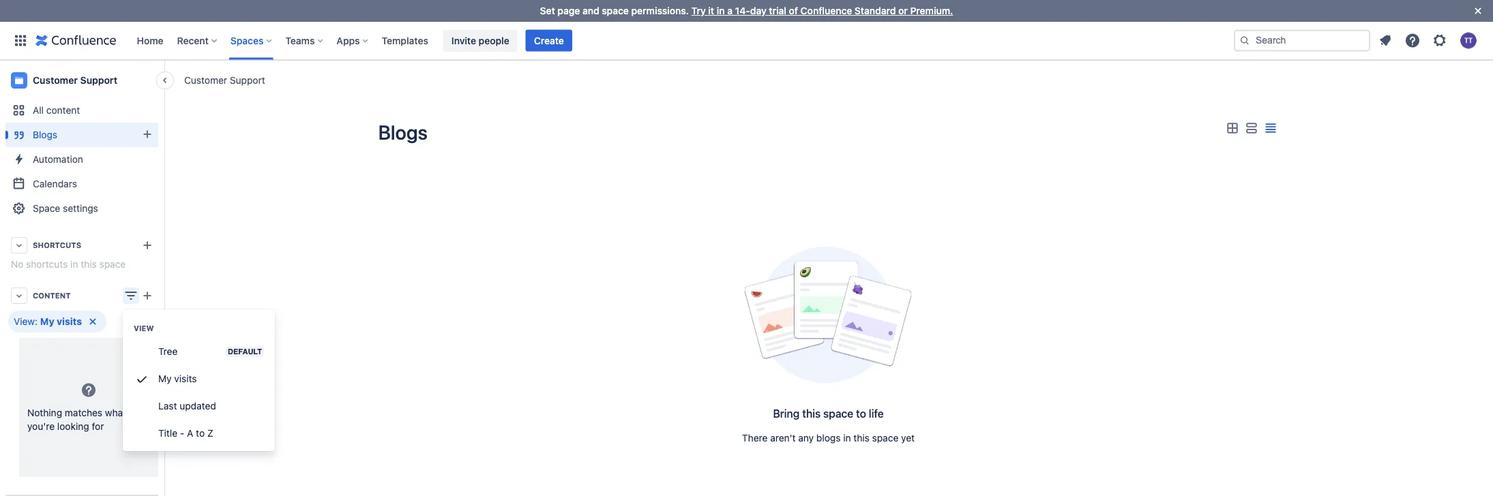 Task type: locate. For each thing, give the bounding box(es) containing it.
standard
[[855, 5, 896, 16]]

spaces
[[230, 35, 264, 46]]

set
[[540, 5, 555, 16]]

all
[[33, 105, 44, 116]]

1 horizontal spatial my
[[158, 373, 172, 385]]

-
[[180, 428, 184, 439]]

invite
[[451, 35, 476, 46]]

updated
[[180, 401, 216, 412]]

2 vertical spatial in
[[843, 433, 851, 444]]

customer
[[184, 74, 227, 86], [33, 75, 78, 86]]

1 horizontal spatial in
[[717, 5, 725, 16]]

in right blogs
[[843, 433, 851, 444]]

space right and
[[602, 5, 629, 16]]

1 horizontal spatial customer support link
[[184, 73, 265, 87]]

customer support
[[184, 74, 265, 86], [33, 75, 117, 86]]

to left z
[[196, 428, 205, 439]]

this
[[81, 259, 97, 270], [802, 408, 821, 421], [854, 433, 870, 444]]

shortcuts
[[33, 241, 81, 250]]

confluence image
[[35, 32, 116, 49], [35, 32, 116, 49]]

visits left clear view 'icon'
[[57, 316, 82, 327]]

0 vertical spatial this
[[81, 259, 97, 270]]

space left yet
[[872, 433, 899, 444]]

content button
[[5, 284, 158, 308]]

your profile and preferences image
[[1460, 32, 1477, 49]]

apps
[[337, 35, 360, 46]]

to
[[856, 408, 866, 421], [196, 428, 205, 439]]

0 vertical spatial visits
[[57, 316, 82, 327]]

create a blog image
[[139, 126, 156, 143]]

yet
[[901, 433, 915, 444]]

my right view:
[[40, 316, 54, 327]]

invite people button
[[443, 30, 518, 51]]

2 customer from the left
[[33, 75, 78, 86]]

bring
[[773, 408, 800, 421]]

1 vertical spatial visits
[[174, 373, 197, 385]]

support
[[230, 74, 265, 86], [80, 75, 117, 86]]

space
[[602, 5, 629, 16], [99, 259, 126, 270], [823, 408, 853, 421], [872, 433, 899, 444]]

1 horizontal spatial visits
[[174, 373, 197, 385]]

0 horizontal spatial blogs
[[33, 129, 57, 141]]

selected image
[[134, 371, 150, 387]]

14-
[[735, 5, 750, 16]]

calendars link
[[5, 172, 158, 196]]

change view image
[[123, 288, 139, 304]]

to left life
[[856, 408, 866, 421]]

all content
[[33, 105, 80, 116]]

0 horizontal spatial my
[[40, 316, 54, 327]]

nothing matches what you're looking for
[[27, 407, 126, 432]]

space element
[[0, 0, 1493, 497]]

compact list image
[[1262, 120, 1279, 137]]

customer support link down spaces
[[184, 73, 265, 87]]

blogs link
[[5, 123, 158, 147]]

title - a to z
[[158, 428, 214, 439]]

customer support up all content link
[[33, 75, 117, 86]]

last
[[158, 401, 177, 412]]

2 support from the left
[[80, 75, 117, 86]]

1 horizontal spatial to
[[856, 408, 866, 421]]

visits up last updated
[[174, 373, 197, 385]]

for
[[92, 421, 104, 432]]

support down spaces
[[230, 74, 265, 86]]

in down 'shortcuts' dropdown button
[[70, 259, 78, 270]]

list image
[[1243, 120, 1259, 137]]

support up all content link
[[80, 75, 117, 86]]

0 horizontal spatial in
[[70, 259, 78, 270]]

0 horizontal spatial visits
[[57, 316, 82, 327]]

teams button
[[281, 30, 328, 51]]

in left a on the left of page
[[717, 5, 725, 16]]

Search field
[[1234, 30, 1370, 51]]

templates link
[[378, 30, 432, 51]]

home link
[[133, 30, 168, 51]]

1 vertical spatial this
[[802, 408, 821, 421]]

customer support link up all content link
[[5, 67, 158, 94]]

2 horizontal spatial this
[[854, 433, 870, 444]]

content
[[33, 292, 71, 300]]

0 horizontal spatial customer
[[33, 75, 78, 86]]

2 vertical spatial this
[[854, 433, 870, 444]]

no
[[11, 259, 23, 270]]

1 horizontal spatial support
[[230, 74, 265, 86]]

1 horizontal spatial this
[[802, 408, 821, 421]]

2 customer support from the left
[[33, 75, 117, 86]]

0 horizontal spatial this
[[81, 259, 97, 270]]

1 horizontal spatial customer support
[[184, 74, 265, 86]]

0 vertical spatial in
[[717, 5, 725, 16]]

aren't
[[770, 433, 796, 444]]

customer support down spaces
[[184, 74, 265, 86]]

this down life
[[854, 433, 870, 444]]

automation
[[33, 154, 83, 165]]

space settings
[[33, 203, 98, 214]]

create a page image
[[139, 288, 156, 304]]

1 vertical spatial my
[[158, 373, 172, 385]]

visits inside "button"
[[174, 373, 197, 385]]

blogs
[[378, 121, 428, 144], [33, 129, 57, 141]]

all content link
[[5, 98, 158, 123]]

0 horizontal spatial to
[[196, 428, 205, 439]]

customer down recent dropdown button
[[184, 74, 227, 86]]

bring this space to life
[[773, 408, 884, 421]]

my
[[40, 316, 54, 327], [158, 373, 172, 385]]

settings icon image
[[1432, 32, 1448, 49]]

my right "selected" image
[[158, 373, 172, 385]]

view:
[[14, 316, 38, 327]]

set page and space permissions. try it in a 14-day trial of confluence standard or premium.
[[540, 5, 953, 16]]

content
[[46, 105, 80, 116]]

visits
[[57, 316, 82, 327], [174, 373, 197, 385]]

1 vertical spatial in
[[70, 259, 78, 270]]

customer support inside space element
[[33, 75, 117, 86]]

in
[[717, 5, 725, 16], [70, 259, 78, 270], [843, 433, 851, 444]]

space up blogs
[[823, 408, 853, 421]]

this up "any"
[[802, 408, 821, 421]]

0 vertical spatial to
[[856, 408, 866, 421]]

templates
[[382, 35, 428, 46]]

banner
[[0, 21, 1493, 60]]

to inside button
[[196, 428, 205, 439]]

visits inside space element
[[57, 316, 82, 327]]

0 vertical spatial my
[[40, 316, 54, 327]]

this down 'shortcuts' dropdown button
[[81, 259, 97, 270]]

2 horizontal spatial in
[[843, 433, 851, 444]]

customer up all content
[[33, 75, 78, 86]]

z
[[207, 428, 214, 439]]

customer support link
[[5, 67, 158, 94], [184, 73, 265, 87]]

title
[[158, 428, 177, 439]]

1 vertical spatial to
[[196, 428, 205, 439]]

to for z
[[196, 428, 205, 439]]

0 horizontal spatial customer support
[[33, 75, 117, 86]]

recent button
[[173, 30, 222, 51]]

help icon image
[[1404, 32, 1421, 49]]

1 horizontal spatial customer
[[184, 74, 227, 86]]

0 horizontal spatial support
[[80, 75, 117, 86]]

clear view image
[[84, 314, 101, 330]]

view
[[134, 324, 154, 333]]

my inside space element
[[40, 316, 54, 327]]

view group
[[123, 310, 275, 452]]

try it in a 14-day trial of confluence standard or premium. link
[[691, 5, 953, 16]]



Task type: describe. For each thing, give the bounding box(es) containing it.
last updated button
[[123, 393, 275, 420]]

try
[[691, 5, 706, 16]]

space
[[33, 203, 60, 214]]

banner containing home
[[0, 21, 1493, 60]]

spaces button
[[226, 30, 277, 51]]

appswitcher icon image
[[12, 32, 29, 49]]

0 horizontal spatial customer support link
[[5, 67, 158, 94]]

a
[[727, 5, 733, 16]]

notification icon image
[[1377, 32, 1394, 49]]

confluence
[[801, 5, 852, 16]]

default
[[228, 348, 262, 356]]

page
[[558, 5, 580, 16]]

there
[[742, 433, 768, 444]]

this inside space element
[[81, 259, 97, 270]]

a
[[187, 428, 193, 439]]

global element
[[8, 21, 1231, 60]]

create
[[534, 35, 564, 46]]

nothing
[[27, 407, 62, 418]]

customer inside space element
[[33, 75, 78, 86]]

blogs
[[816, 433, 841, 444]]

it
[[708, 5, 714, 16]]

to for life
[[856, 408, 866, 421]]

teams
[[285, 35, 315, 46]]

permissions.
[[631, 5, 689, 16]]

apps button
[[332, 30, 373, 51]]

any
[[798, 433, 814, 444]]

trial
[[769, 5, 786, 16]]

home
[[137, 35, 163, 46]]

what
[[105, 407, 126, 418]]

you're
[[27, 421, 55, 432]]

shortcuts
[[26, 259, 68, 270]]

invite people
[[451, 35, 509, 46]]

and
[[582, 5, 599, 16]]

1 customer from the left
[[184, 74, 227, 86]]

my inside "button"
[[158, 373, 172, 385]]

1 horizontal spatial blogs
[[378, 121, 428, 144]]

space settings link
[[5, 196, 158, 221]]

automation link
[[5, 147, 158, 172]]

in inside space element
[[70, 259, 78, 270]]

view: my visits
[[14, 316, 82, 327]]

of
[[789, 5, 798, 16]]

premium.
[[910, 5, 953, 16]]

my visits button
[[123, 366, 275, 393]]

there aren't any blogs in this space yet
[[742, 433, 915, 444]]

close image
[[1470, 3, 1486, 19]]

no shortcuts in this space
[[11, 259, 126, 270]]

my visits
[[158, 373, 197, 385]]

space down 'shortcuts' dropdown button
[[99, 259, 126, 270]]

1 customer support from the left
[[184, 74, 265, 86]]

shortcuts button
[[5, 233, 158, 258]]

looking
[[57, 421, 89, 432]]

people
[[479, 35, 509, 46]]

calendars
[[33, 178, 77, 190]]

blogs inside blogs link
[[33, 129, 57, 141]]

life
[[869, 408, 884, 421]]

last updated
[[158, 401, 216, 412]]

title - a to z button
[[123, 420, 275, 447]]

support inside space element
[[80, 75, 117, 86]]

settings
[[63, 203, 98, 214]]

1 support from the left
[[230, 74, 265, 86]]

recent
[[177, 35, 209, 46]]

tree
[[158, 346, 178, 357]]

matches
[[65, 407, 102, 418]]

cards image
[[1224, 120, 1240, 137]]

day
[[750, 5, 766, 16]]

search image
[[1239, 35, 1250, 46]]

or
[[898, 5, 908, 16]]

create link
[[526, 30, 572, 51]]



Task type: vqa. For each thing, say whether or not it's contained in the screenshot.
to inside the BUTTON
yes



